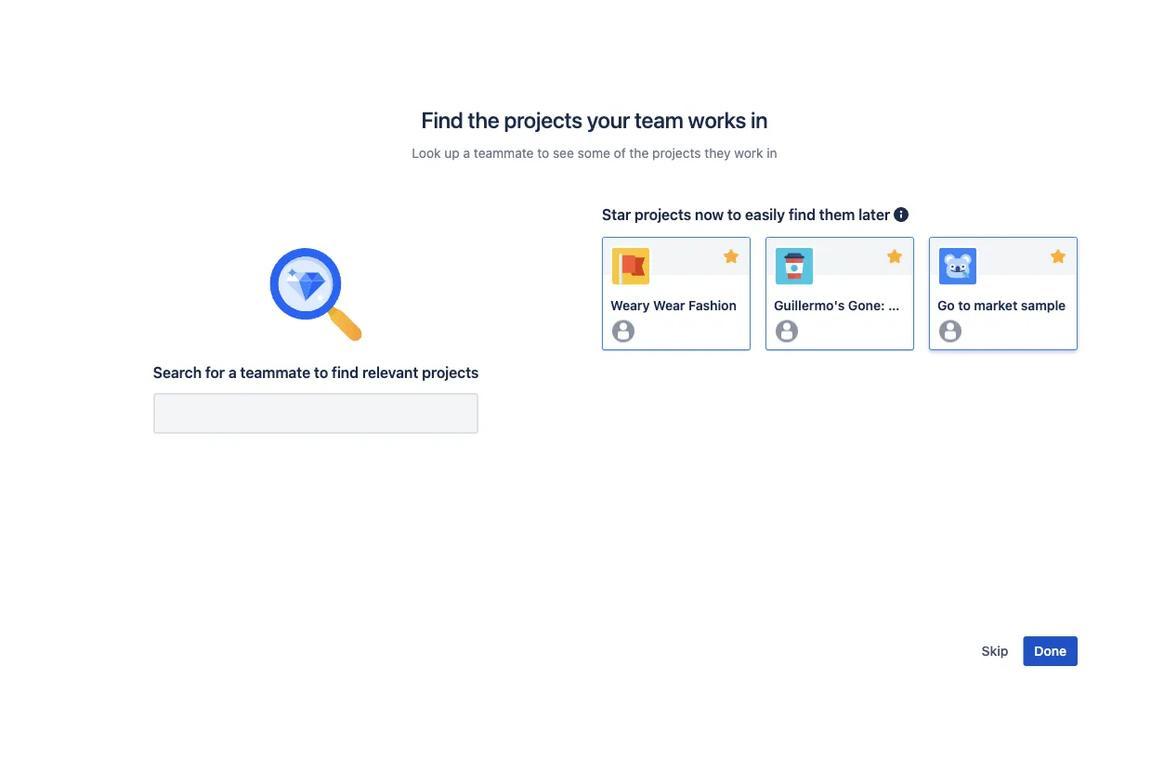 Task type: locate. For each thing, give the bounding box(es) containing it.
wear
[[653, 298, 685, 313]]

look
[[412, 146, 441, 161]]

1 vertical spatial find
[[332, 364, 359, 382]]

a right for at the left top of page
[[228, 364, 237, 382]]

gone:
[[848, 298, 885, 313]]

1 horizontal spatial a
[[463, 146, 470, 161]]

in up work
[[751, 107, 768, 133]]

the right find
[[468, 107, 499, 133]]

find left them
[[789, 205, 816, 223]]

a right up
[[463, 146, 470, 161]]

guillermo's gone: the game
[[774, 298, 951, 313]]

2 horizontal spatial starred selected icon image
[[1047, 245, 1069, 267]]

0 vertical spatial in
[[751, 107, 768, 133]]

1 vertical spatial teammate
[[240, 364, 310, 382]]

starred selected icon image up sample
[[1047, 245, 1069, 267]]

0 horizontal spatial a
[[228, 364, 237, 382]]

to left relevant
[[314, 364, 328, 382]]

find left relevant
[[332, 364, 359, 382]]

some
[[578, 146, 610, 161]]

the
[[468, 107, 499, 133], [629, 146, 649, 161]]

1 starred selected icon image from the left
[[720, 245, 742, 267]]

to
[[537, 146, 549, 161], [727, 205, 742, 223], [958, 298, 971, 313], [314, 364, 328, 382]]

info icon image
[[890, 204, 912, 226]]

weary wear fashion
[[610, 298, 737, 313]]

find
[[421, 107, 463, 133]]

find
[[789, 205, 816, 223], [332, 364, 359, 382]]

done button
[[1023, 636, 1078, 666]]

1 horizontal spatial find
[[789, 205, 816, 223]]

1 vertical spatial in
[[767, 146, 777, 161]]

0 horizontal spatial starred selected icon image
[[720, 245, 742, 267]]

1 horizontal spatial the
[[629, 146, 649, 161]]

1 vertical spatial a
[[228, 364, 237, 382]]

0 vertical spatial a
[[463, 146, 470, 161]]

the right of
[[629, 146, 649, 161]]

star projects now to easily find them later
[[602, 205, 890, 223]]

teammate right up
[[474, 146, 534, 161]]

0 vertical spatial find
[[789, 205, 816, 223]]

fashion
[[689, 298, 737, 313]]

teammate right for at the left top of page
[[240, 364, 310, 382]]

1 horizontal spatial teammate
[[474, 146, 534, 161]]

starred selected icon image for market
[[1047, 245, 1069, 267]]

1 horizontal spatial starred selected icon image
[[884, 245, 906, 267]]

search
[[153, 364, 202, 382]]

0 horizontal spatial teammate
[[240, 364, 310, 382]]

easily
[[745, 205, 785, 223]]

0 horizontal spatial the
[[468, 107, 499, 133]]

them
[[819, 205, 855, 223]]

teammate
[[474, 146, 534, 161], [240, 364, 310, 382]]

go to market sample
[[938, 298, 1066, 313]]

a
[[463, 146, 470, 161], [228, 364, 237, 382]]

3 starred selected icon image from the left
[[1047, 245, 1069, 267]]

find for to
[[332, 364, 359, 382]]

later
[[859, 205, 890, 223]]

for
[[205, 364, 225, 382]]

market
[[974, 298, 1018, 313]]

0 vertical spatial teammate
[[474, 146, 534, 161]]

work
[[734, 146, 763, 161]]

in
[[751, 107, 768, 133], [767, 146, 777, 161]]

projects
[[504, 107, 582, 133], [652, 146, 701, 161], [635, 205, 691, 223], [422, 364, 479, 382]]

starred selected icon image down star projects now to easily find them later
[[720, 245, 742, 267]]

starred selected icon image
[[720, 245, 742, 267], [884, 245, 906, 267], [1047, 245, 1069, 267]]

star
[[602, 205, 631, 223]]

2 starred selected icon image from the left
[[884, 245, 906, 267]]

in right work
[[767, 146, 777, 161]]

starred selected icon image down info icon
[[884, 245, 906, 267]]

look up a teammate to see some of the projects they work in
[[412, 146, 777, 161]]

starred selected icon image for the
[[884, 245, 906, 267]]

weary
[[610, 298, 650, 313]]

0 horizontal spatial find
[[332, 364, 359, 382]]



Task type: vqa. For each thing, say whether or not it's contained in the screenshot.
settings "image"
no



Task type: describe. For each thing, give the bounding box(es) containing it.
now
[[695, 205, 724, 223]]

to right now at the top right of the page
[[727, 205, 742, 223]]

they
[[705, 146, 731, 161]]

teammate for for
[[240, 364, 310, 382]]

the
[[888, 298, 912, 313]]

sample
[[1021, 298, 1066, 313]]

to right go
[[958, 298, 971, 313]]

1 vertical spatial the
[[629, 146, 649, 161]]

projects right relevant
[[422, 364, 479, 382]]

search for a teammate to find relevant projects
[[153, 364, 479, 382]]

projects up see at the left
[[504, 107, 582, 133]]

a for up
[[463, 146, 470, 161]]

starred selected icon image for fashion
[[720, 245, 742, 267]]

of
[[614, 146, 626, 161]]

to left see at the left
[[537, 146, 549, 161]]

projects left now at the top right of the page
[[635, 205, 691, 223]]

skip
[[982, 643, 1008, 659]]

guillermo's
[[774, 298, 845, 313]]

works
[[688, 107, 746, 133]]

find the projects your team works in
[[421, 107, 768, 133]]

a for for
[[228, 364, 237, 382]]

up
[[444, 146, 460, 161]]

find for easily
[[789, 205, 816, 223]]

team
[[635, 107, 683, 133]]

relevant
[[362, 364, 418, 382]]

see
[[553, 146, 574, 161]]

your
[[587, 107, 630, 133]]

0 vertical spatial the
[[468, 107, 499, 133]]

game
[[915, 298, 951, 313]]

projects down team
[[652, 146, 701, 161]]

skip button
[[971, 636, 1020, 666]]

go
[[938, 298, 955, 313]]

teammate for up
[[474, 146, 534, 161]]

done
[[1034, 643, 1067, 659]]



